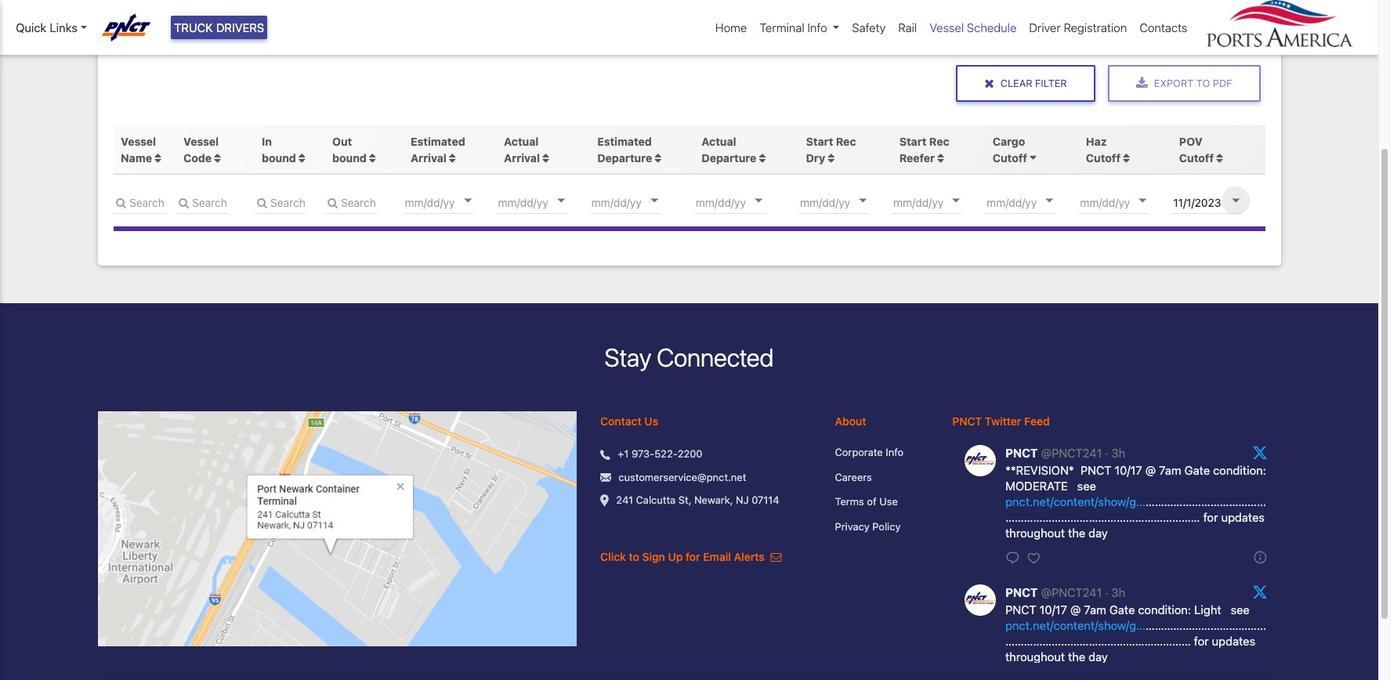 Task type: locate. For each thing, give the bounding box(es) containing it.
2 start from the left
[[900, 135, 927, 148]]

info for terminal info
[[808, 20, 828, 34]]

start for dry
[[806, 135, 834, 148]]

rec inside start rec reefer
[[930, 135, 950, 148]]

departure
[[598, 151, 652, 164], [702, 151, 757, 164]]

start inside start rec dry
[[806, 135, 834, 148]]

arrival inside estimated arrival
[[411, 151, 447, 164]]

mm/dd/yy field down estimated arrival
[[403, 190, 497, 214]]

mm/dd/yy field down the actual arrival at the top left of page
[[497, 190, 591, 214]]

start up reefer
[[900, 135, 927, 148]]

departure for actual
[[702, 151, 757, 164]]

1 horizontal spatial vessel schedule
[[930, 20, 1017, 34]]

mm/dd/yy field down haz cutoff
[[1079, 190, 1173, 214]]

cutoff down cargo
[[993, 151, 1028, 164]]

customerservice@pnct.net link
[[619, 470, 747, 485]]

clear
[[1001, 77, 1033, 89]]

estimated
[[411, 135, 465, 148], [598, 135, 652, 148]]

1 arrival from the left
[[411, 151, 447, 164]]

home link right links
[[110, 18, 144, 33]]

terminal info
[[760, 20, 828, 34]]

1 horizontal spatial actual
[[702, 135, 737, 148]]

2 rec from the left
[[930, 135, 950, 148]]

mm/dd/yy field down actual departure on the top right of the page
[[694, 190, 789, 214]]

3 cutoff from the left
[[1180, 151, 1214, 164]]

close image
[[985, 77, 995, 90]]

mm/dd/yy field down estimated departure
[[590, 190, 684, 214]]

1 open calendar image from the left
[[755, 199, 763, 203]]

departure for estimated
[[598, 151, 652, 164]]

2 arrival from the left
[[504, 151, 540, 164]]

safety link
[[846, 13, 892, 43]]

1 departure from the left
[[598, 151, 652, 164]]

home right links
[[110, 18, 144, 33]]

envelope o image
[[771, 552, 782, 563]]

vessel
[[160, 18, 197, 33], [930, 20, 964, 34], [121, 135, 156, 148], [184, 135, 219, 148]]

1 horizontal spatial bound
[[332, 151, 367, 164]]

quick links
[[16, 20, 78, 34]]

1 bound from the left
[[262, 151, 296, 164]]

1 horizontal spatial rec
[[930, 135, 950, 148]]

safety
[[852, 20, 886, 34]]

calcutta
[[636, 494, 676, 507]]

1 horizontal spatial home
[[716, 20, 747, 34]]

info right terminal
[[808, 20, 828, 34]]

5 mm/dd/yy field from the left
[[799, 190, 893, 214]]

open calendar image
[[755, 199, 763, 203], [859, 199, 867, 203], [953, 199, 961, 203], [1046, 199, 1054, 203]]

terms of use link
[[835, 495, 929, 510]]

careers link
[[835, 470, 929, 485]]

1 horizontal spatial cutoff
[[1086, 151, 1121, 164]]

1 actual from the left
[[504, 135, 539, 148]]

vessel schedule
[[160, 18, 253, 33], [930, 20, 1017, 34]]

pnct twitter feed
[[953, 415, 1050, 428]]

info inside terminal info link
[[808, 20, 828, 34]]

1 start from the left
[[806, 135, 834, 148]]

vessel code
[[184, 135, 219, 164]]

haz cutoff
[[1086, 135, 1121, 164]]

rail
[[899, 20, 917, 34]]

mm/dd/yy field down reefer
[[892, 190, 986, 214]]

cutoff down haz
[[1086, 151, 1121, 164]]

1 rec from the left
[[836, 135, 857, 148]]

start inside start rec reefer
[[900, 135, 927, 148]]

2 departure from the left
[[702, 151, 757, 164]]

click to sign up for email alerts
[[601, 551, 768, 564]]

home link
[[709, 13, 754, 43], [110, 18, 144, 33]]

0 horizontal spatial estimated
[[411, 135, 465, 148]]

newark,
[[695, 494, 733, 507]]

haz
[[1086, 135, 1107, 148]]

open calendar image
[[464, 199, 472, 203], [557, 199, 565, 203], [651, 199, 658, 203], [1139, 199, 1147, 203], [1233, 199, 1241, 203]]

estimated arrival
[[411, 135, 465, 164]]

5 open calendar image from the left
[[1233, 199, 1241, 203]]

estimated inside estimated departure
[[598, 135, 652, 148]]

07114
[[752, 494, 780, 507]]

sign
[[643, 551, 665, 564]]

click
[[601, 551, 626, 564]]

0 horizontal spatial bound
[[262, 151, 296, 164]]

mm/dd/yy field down the cargo cutoff
[[986, 190, 1080, 214]]

start rec reefer
[[900, 135, 950, 164]]

pnct
[[953, 415, 982, 428]]

contact
[[601, 415, 642, 428]]

info
[[808, 20, 828, 34], [886, 446, 904, 459]]

of
[[867, 496, 877, 508]]

home link left terminal
[[709, 13, 754, 43]]

alerts
[[734, 551, 765, 564]]

truck drivers link
[[171, 16, 268, 40]]

actual inside actual departure
[[702, 135, 737, 148]]

info for corporate info
[[886, 446, 904, 459]]

2 actual from the left
[[702, 135, 737, 148]]

bound inside the out bound
[[332, 151, 367, 164]]

1 cutoff from the left
[[993, 151, 1028, 164]]

bound down out
[[332, 151, 367, 164]]

privacy policy
[[835, 520, 901, 533]]

0 horizontal spatial rec
[[836, 135, 857, 148]]

home
[[110, 18, 144, 33], [716, 20, 747, 34]]

contacts link
[[1134, 13, 1194, 43]]

2 estimated from the left
[[598, 135, 652, 148]]

4 open calendar image from the left
[[1046, 199, 1054, 203]]

bound down in
[[262, 151, 296, 164]]

973-
[[632, 448, 655, 460]]

out bound
[[332, 135, 369, 164]]

rec inside start rec dry
[[836, 135, 857, 148]]

cutoff for haz
[[1086, 151, 1121, 164]]

arrival
[[411, 151, 447, 164], [504, 151, 540, 164]]

truck drivers
[[174, 20, 264, 34]]

1 horizontal spatial estimated
[[598, 135, 652, 148]]

corporate info link
[[835, 446, 929, 461]]

actual inside the actual arrival
[[504, 135, 539, 148]]

bound
[[262, 151, 296, 164], [332, 151, 367, 164]]

2 cutoff from the left
[[1086, 151, 1121, 164]]

name
[[121, 151, 152, 164]]

2 open calendar image from the left
[[859, 199, 867, 203]]

actual
[[504, 135, 539, 148], [702, 135, 737, 148]]

0 horizontal spatial cutoff
[[993, 151, 1028, 164]]

contact us
[[601, 415, 659, 428]]

quick links link
[[16, 19, 87, 36]]

1 horizontal spatial departure
[[702, 151, 757, 164]]

0 horizontal spatial departure
[[598, 151, 652, 164]]

mm/dd/yy field
[[403, 190, 497, 214], [497, 190, 591, 214], [590, 190, 684, 214], [694, 190, 789, 214], [799, 190, 893, 214], [892, 190, 986, 214], [986, 190, 1080, 214], [1079, 190, 1173, 214], [1172, 190, 1266, 214]]

start up dry at the right
[[806, 135, 834, 148]]

0 horizontal spatial home
[[110, 18, 144, 33]]

estimated for departure
[[598, 135, 652, 148]]

mm/dd/yy field down pov cutoff
[[1172, 190, 1266, 214]]

rec
[[836, 135, 857, 148], [930, 135, 950, 148]]

0 horizontal spatial actual
[[504, 135, 539, 148]]

2 bound from the left
[[332, 151, 367, 164]]

+1
[[618, 448, 629, 460]]

dry
[[806, 151, 826, 164]]

2 horizontal spatial cutoff
[[1180, 151, 1214, 164]]

code
[[184, 151, 212, 164]]

0 horizontal spatial info
[[808, 20, 828, 34]]

241 calcutta st, newark, nj 07114
[[616, 494, 780, 507]]

terms of use
[[835, 496, 898, 508]]

1 horizontal spatial start
[[900, 135, 927, 148]]

clear filter button
[[957, 65, 1096, 102]]

home left terminal
[[716, 20, 747, 34]]

1 mm/dd/yy field from the left
[[403, 190, 497, 214]]

8 mm/dd/yy field from the left
[[1079, 190, 1173, 214]]

0 horizontal spatial arrival
[[411, 151, 447, 164]]

info up careers link
[[886, 446, 904, 459]]

3 mm/dd/yy field from the left
[[590, 190, 684, 214]]

0 vertical spatial info
[[808, 20, 828, 34]]

bound inside the in bound
[[262, 151, 296, 164]]

email
[[703, 551, 731, 564]]

arrival for actual arrival
[[504, 151, 540, 164]]

actual for actual departure
[[702, 135, 737, 148]]

cutoff down pov
[[1180, 151, 1214, 164]]

0 horizontal spatial start
[[806, 135, 834, 148]]

1 horizontal spatial arrival
[[504, 151, 540, 164]]

1 horizontal spatial info
[[886, 446, 904, 459]]

info inside corporate info link
[[886, 446, 904, 459]]

1 vertical spatial info
[[886, 446, 904, 459]]

schedule
[[200, 18, 253, 33], [967, 20, 1017, 34]]

mm/dd/yy field down dry at the right
[[799, 190, 893, 214]]

rail link
[[892, 13, 924, 43]]

rec for start rec reefer
[[930, 135, 950, 148]]

None field
[[113, 190, 165, 214], [176, 190, 228, 214], [254, 190, 306, 214], [325, 190, 377, 214], [113, 190, 165, 214], [176, 190, 228, 214], [254, 190, 306, 214], [325, 190, 377, 214]]

3 open calendar image from the left
[[953, 199, 961, 203]]

1 estimated from the left
[[411, 135, 465, 148]]

4 open calendar image from the left
[[1139, 199, 1147, 203]]



Task type: describe. For each thing, give the bounding box(es) containing it.
open calendar image for 5th mm/dd/yy field from left
[[859, 199, 867, 203]]

in
[[262, 135, 272, 148]]

pov cutoff
[[1180, 135, 1214, 164]]

customerservice@pnct.net
[[619, 471, 747, 484]]

start rec dry
[[806, 135, 857, 164]]

in bound
[[262, 135, 299, 164]]

vessel schedule inside vessel schedule link
[[930, 20, 1017, 34]]

terminal
[[760, 20, 805, 34]]

driver registration
[[1030, 20, 1128, 34]]

4 mm/dd/yy field from the left
[[694, 190, 789, 214]]

policy
[[873, 520, 901, 533]]

to
[[629, 551, 640, 564]]

us
[[645, 415, 659, 428]]

careers
[[835, 471, 872, 484]]

0 horizontal spatial home link
[[110, 18, 144, 33]]

vessel schedule link
[[924, 13, 1023, 43]]

truck
[[174, 20, 213, 34]]

pov
[[1180, 135, 1203, 148]]

actual departure
[[702, 135, 757, 164]]

rec for start rec dry
[[836, 135, 857, 148]]

clear filter
[[1001, 77, 1068, 89]]

vessel left 'drivers'
[[160, 18, 197, 33]]

registration
[[1064, 20, 1128, 34]]

feed
[[1025, 415, 1050, 428]]

stay connected
[[605, 342, 774, 372]]

click to sign up for email alerts link
[[601, 551, 782, 564]]

about
[[835, 415, 867, 428]]

nj
[[736, 494, 749, 507]]

corporate
[[835, 446, 883, 459]]

241
[[616, 494, 633, 507]]

2 open calendar image from the left
[[557, 199, 565, 203]]

for
[[686, 551, 701, 564]]

vessel up 'name'
[[121, 135, 156, 148]]

links
[[50, 20, 78, 34]]

cutoff for cargo
[[993, 151, 1028, 164]]

twitter
[[985, 415, 1022, 428]]

vessel name
[[121, 135, 156, 164]]

9 mm/dd/yy field from the left
[[1172, 190, 1266, 214]]

out
[[332, 135, 352, 148]]

stay
[[605, 342, 652, 372]]

drivers
[[216, 20, 264, 34]]

open calendar image for 3rd mm/dd/yy field from the right
[[1046, 199, 1054, 203]]

actual arrival
[[504, 135, 540, 164]]

+1 973-522-2200
[[618, 448, 703, 460]]

privacy
[[835, 520, 870, 533]]

quick
[[16, 20, 47, 34]]

241 calcutta st, newark, nj 07114 link
[[616, 493, 780, 509]]

terminal info link
[[754, 13, 846, 43]]

2 mm/dd/yy field from the left
[[497, 190, 591, 214]]

1 horizontal spatial home link
[[709, 13, 754, 43]]

open calendar image for 4th mm/dd/yy field from the left
[[755, 199, 763, 203]]

+1 973-522-2200 link
[[618, 447, 703, 462]]

terms
[[835, 496, 865, 508]]

reefer
[[900, 151, 935, 164]]

driver
[[1030, 20, 1061, 34]]

arrival for estimated arrival
[[411, 151, 447, 164]]

1 open calendar image from the left
[[464, 199, 472, 203]]

start for reefer
[[900, 135, 927, 148]]

6 mm/dd/yy field from the left
[[892, 190, 986, 214]]

use
[[880, 496, 898, 508]]

vessel right rail
[[930, 20, 964, 34]]

actual for actual arrival
[[504, 135, 539, 148]]

privacy policy link
[[835, 520, 929, 535]]

2200
[[678, 448, 703, 460]]

corporate info
[[835, 446, 904, 459]]

cutoff for pov
[[1180, 151, 1214, 164]]

cargo
[[993, 135, 1026, 148]]

driver registration link
[[1023, 13, 1134, 43]]

522-
[[655, 448, 678, 460]]

filter
[[1036, 77, 1068, 89]]

1 horizontal spatial schedule
[[967, 20, 1017, 34]]

0 horizontal spatial schedule
[[200, 18, 253, 33]]

contacts
[[1140, 20, 1188, 34]]

7 mm/dd/yy field from the left
[[986, 190, 1080, 214]]

bound for out
[[332, 151, 367, 164]]

estimated for arrival
[[411, 135, 465, 148]]

3 open calendar image from the left
[[651, 199, 658, 203]]

open calendar image for 4th mm/dd/yy field from the right
[[953, 199, 961, 203]]

cargo cutoff
[[993, 135, 1028, 164]]

estimated departure
[[598, 135, 652, 164]]

connected
[[657, 342, 774, 372]]

st,
[[679, 494, 692, 507]]

vessel up code on the left
[[184, 135, 219, 148]]

bound for in
[[262, 151, 296, 164]]

up
[[668, 551, 683, 564]]

0 horizontal spatial vessel schedule
[[160, 18, 253, 33]]



Task type: vqa. For each thing, say whether or not it's contained in the screenshot.
second bound from the left
yes



